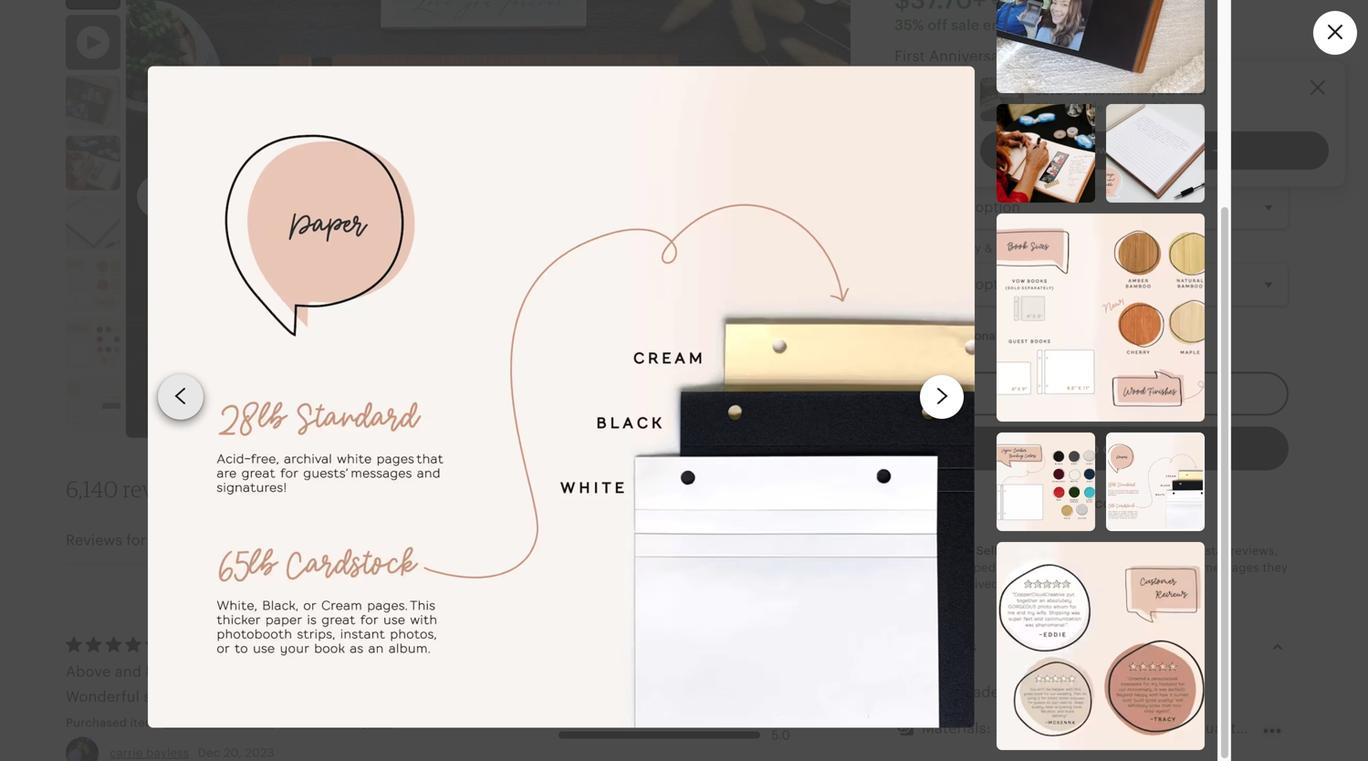 Task type: describe. For each thing, give the bounding box(es) containing it.
23
[[1153, 101, 1167, 114]]

24
[[1099, 17, 1117, 34]]

cart!
[[1180, 84, 1207, 98]]

paper inside first anniversary scrapbook gift |  paper 1st anniversary gift | one year down forever to go
[[1138, 48, 1179, 65]]

book size & wood type
[[895, 165, 1033, 178]]

1 vertical spatial anniversary
[[895, 70, 979, 86]]

this
[[1016, 544, 1040, 558]]

christmas
[[264, 664, 336, 681]]

arrives
[[917, 132, 957, 145]]

one
[[1022, 70, 1052, 86]]

105
[[229, 534, 249, 548]]

star seller.
[[950, 544, 1013, 558]]

wonderful
[[66, 689, 140, 705]]

6,140
[[66, 476, 118, 503]]

purchased
[[66, 717, 127, 730]]

reviews,
[[1231, 544, 1279, 558]]

1 horizontal spatial gift
[[1099, 48, 1126, 65]]

today
[[1163, 132, 1196, 145]]

consistently
[[1078, 544, 1148, 558]]

this seller consistently earned 5-star reviews, shipped on time, and replied quickly to any messages they received.
[[950, 544, 1289, 591]]

2023
[[245, 747, 275, 760]]

view cart & check out
[[1081, 143, 1205, 157]]

20,
[[224, 747, 242, 760]]

1 vertical spatial in
[[1139, 101, 1150, 114]]

year
[[1056, 70, 1086, 86]]

the
[[263, 689, 287, 705]]

wood
[[966, 165, 999, 178]]

down
[[1090, 70, 1131, 86]]

first anniversary scrapbook gift |  paper 1st anniversary gift | one year down forever to go
[[895, 48, 1230, 86]]

& for quantity
[[985, 242, 993, 255]]

paper,
[[1249, 720, 1294, 737]]

1 horizontal spatial service
[[619, 712, 661, 726]]

0 horizontal spatial first anniversary scrapbook gift paper 1st anniversary gift image 4 image
[[66, 196, 121, 251]]

1st
[[1183, 48, 1202, 65]]

out
[[1186, 143, 1205, 157]]

book
[[895, 165, 924, 178]]

2 horizontal spatial guest books include one of 2 paper types. all paper is archival quality and will not yellow or fade over time. standard 28lb paper is white, or 65lb cardstock is available in white, black, or cream colors. image
[[1109, 435, 1204, 530]]

handmade
[[922, 685, 1000, 701]]

1 horizontal spatial first anniversary scrapbook gift paper 1st anniversary gift image 4 image
[[1107, 104, 1206, 203]]

on inside this seller consistently earned 5-star reviews, shipped on time, and replied quickly to any messages they received.
[[1000, 561, 1015, 575]]

0 horizontal spatial first anniversary scrapbook gift paper 1st anniversary gift image 5 image
[[66, 256, 121, 311]]

first anniversary scrapbook gift paper 1st anniversary gift image 8 image
[[997, 542, 1206, 751]]

0 horizontal spatial and
[[115, 664, 142, 681]]

make
[[222, 664, 260, 681]]

it
[[1020, 132, 1028, 145]]

arrives soon! get it by dec 30 if you order today
[[917, 132, 1196, 145]]

sheet quantity & paper type
[[895, 242, 1064, 255]]

view cart & check out link
[[981, 132, 1330, 170]]

go
[[1211, 70, 1230, 86]]

to inside first anniversary scrapbook gift |  paper 1st anniversary gift | one year down forever to go
[[1192, 70, 1207, 86]]

size
[[927, 165, 951, 178]]

and inside this seller consistently earned 5-star reviews, shipped on time, and replied quickly to any messages they received.
[[1050, 561, 1072, 575]]

above and beyond to make christmas shipping. thank you!! wonderful service and love the item.
[[66, 664, 492, 705]]

above
[[66, 664, 111, 681]]

0 vertical spatial in
[[1138, 84, 1148, 98]]

to inside this seller consistently earned 5-star reviews, shipped on time, and replied quickly to any messages they received.
[[1164, 561, 1176, 575]]

item.
[[291, 689, 327, 705]]

soon! get
[[961, 132, 1017, 145]]

5-
[[1195, 544, 1206, 558]]

1 horizontal spatial first anniversary scrapbook gift paper 1st anniversary gift image 5 image
[[997, 214, 1206, 422]]

6,140 reviews
[[66, 476, 199, 503]]

if
[[1093, 132, 1101, 145]]

type for wood
[[1003, 165, 1030, 178]]

you!!
[[457, 664, 492, 681]]

save
[[1036, 84, 1063, 98]]

star
[[1206, 544, 1228, 558]]

1 vertical spatial books are bound using vegan leather binding available in black, grey, ivory, burgundy, white, navy, red, forest green, light blue, gold, or silver. image
[[997, 433, 1096, 532]]

item for item details
[[895, 639, 927, 656]]

0 horizontal spatial guest books include one of 2 paper types. all paper is archival quality and will not yellow or fade over time. standard 28lb paper is white, or 65lb cardstock is available in white, black, or cream colors. image
[[66, 377, 121, 432]]

35%
[[895, 17, 925, 34]]

quality
[[588, 636, 628, 650]]

shipping.
[[340, 664, 406, 681]]

quantity
[[932, 242, 982, 255]]

sustainable
[[996, 720, 1079, 737]]

december
[[1022, 17, 1095, 34]]

star
[[950, 544, 974, 558]]

first
[[895, 48, 926, 65]]

details
[[930, 639, 977, 656]]

0 vertical spatial ends
[[984, 17, 1018, 34]]

0 vertical spatial books are bound using vegan leather binding available in black, grey, ivory, burgundy, white, navy, red, forest green, light blue, gold, or silver. image
[[66, 317, 121, 371]]

0 horizontal spatial dec
[[198, 747, 221, 760]]

seller
[[1043, 544, 1074, 558]]

0 vertical spatial sale
[[952, 17, 980, 34]]

any
[[1179, 561, 1200, 575]]

thank
[[410, 664, 453, 681]]

save on this item in your cart! 55% off sale ends in 23 hours
[[1036, 84, 1207, 114]]



Task type: locate. For each thing, give the bounding box(es) containing it.
1 vertical spatial sale
[[1082, 101, 1105, 114]]

time,
[[1018, 561, 1047, 575]]

item details button
[[879, 626, 1306, 670]]

in left 23
[[1139, 101, 1150, 114]]

archival
[[1132, 720, 1190, 737]]

1 vertical spatial ends
[[1108, 101, 1136, 114]]

5.0
[[772, 690, 791, 705], [772, 728, 791, 743]]

star_seller image
[[1026, 97, 1043, 113]]

1 vertical spatial paper
[[997, 242, 1030, 255]]

earned
[[1151, 544, 1191, 558]]

&
[[1137, 143, 1146, 157], [954, 165, 963, 178], [985, 242, 993, 255]]

55%
[[1036, 101, 1059, 114]]

1 vertical spatial and
[[115, 664, 142, 681]]

received.
[[950, 578, 1003, 591]]

and up the wonderful
[[115, 664, 142, 681]]

reviews
[[123, 476, 199, 503]]

close-up of interior of first anniversary wedding album, featuring photos attached to archival black paper and messages written alongside. image
[[66, 75, 121, 130]]

1 horizontal spatial &
[[985, 242, 993, 255]]

in right "item" on the right top of the page
[[1138, 84, 1148, 98]]

you
[[1104, 132, 1125, 145]]

1 horizontal spatial sale
[[1082, 101, 1105, 114]]

view
[[1081, 143, 1109, 157]]

& right cart
[[1137, 143, 1146, 157]]

0 vertical spatial &
[[1137, 143, 1146, 157]]

0 horizontal spatial books are bound using vegan leather binding available in black, grey, ivory, burgundy, white, navy, red, forest green, light blue, gold, or silver. image
[[66, 317, 121, 371]]

on
[[1066, 84, 1081, 98], [1000, 561, 1015, 575]]

0 horizontal spatial item
[[559, 636, 585, 650]]

service inside "above and beyond to make christmas shipping. thank you!! wonderful service and love the item."
[[144, 689, 195, 705]]

0 horizontal spatial to
[[203, 664, 218, 681]]

1 horizontal spatial on
[[1066, 84, 1081, 98]]

ends left december at the top
[[984, 17, 1018, 34]]

1 vertical spatial type
[[1033, 242, 1060, 255]]

service down beyond
[[144, 689, 195, 705]]

replied
[[1075, 561, 1116, 575]]

& for size
[[954, 165, 963, 178]]

service right customer
[[619, 712, 661, 726]]

0 horizontal spatial sale
[[952, 17, 980, 34]]

1 vertical spatial gift
[[983, 70, 1010, 86]]

0 horizontal spatial |
[[1014, 70, 1018, 86]]

on left this
[[1066, 84, 1081, 98]]

0 vertical spatial 5.0
[[772, 690, 791, 705]]

engr
[[1340, 720, 1369, 737]]

your
[[1151, 84, 1177, 98]]

and down 'seller'
[[1050, 561, 1072, 575]]

item inside dropdown button
[[895, 639, 927, 656]]

1 horizontal spatial first anniversary scrapbook gift paper 1st anniversary gift image 3 image
[[997, 104, 1096, 203]]

sale right 35%
[[952, 17, 980, 34]]

quality
[[1194, 720, 1245, 737]]

1 vertical spatial &
[[954, 165, 963, 178]]

0 vertical spatial to
[[1192, 70, 1207, 86]]

customer
[[559, 712, 616, 726]]

gift up down at the right
[[1099, 48, 1126, 65]]

1 horizontal spatial and
[[199, 689, 226, 705]]

they
[[1263, 561, 1289, 575]]

type for paper
[[1033, 242, 1060, 255]]

1 horizontal spatial guest books include one of 2 paper types. all paper is archival quality and will not yellow or fade over time. standard 28lb paper is white, or 65lb cardstock is available in white, black, or cream colors. image
[[148, 66, 975, 728]]

2 5.0 from the top
[[772, 728, 791, 743]]

off
[[928, 17, 948, 34], [1062, 101, 1079, 114]]

1 vertical spatial on
[[1000, 561, 1015, 575]]

on down seller. on the bottom of page
[[1000, 561, 1015, 575]]

1 horizontal spatial to
[[1164, 561, 1176, 575]]

1 horizontal spatial off
[[1062, 101, 1079, 114]]

first anniversary scrapbook gift paper 1st anniversary gift image 5 image
[[997, 214, 1206, 422], [66, 256, 121, 311]]

materials: sustainable wood, archival quality paper, laser engr
[[922, 720, 1369, 737]]

2 horizontal spatial &
[[1137, 143, 1146, 157]]

to
[[1192, 70, 1207, 86], [1164, 561, 1176, 575], [203, 664, 218, 681]]

2 vertical spatial to
[[203, 664, 218, 681]]

& right size
[[954, 165, 963, 178]]

by
[[1031, 132, 1045, 145]]

sheet
[[895, 242, 929, 255]]

scrapbook
[[1018, 48, 1095, 65]]

1 vertical spatial service
[[619, 712, 661, 726]]

& right quantity
[[985, 242, 993, 255]]

0 vertical spatial type
[[1003, 165, 1030, 178]]

item
[[1109, 84, 1135, 98]]

cart
[[1112, 143, 1134, 157]]

2 vertical spatial &
[[985, 242, 993, 255]]

0 horizontal spatial service
[[144, 689, 195, 705]]

dec 20, 2023
[[195, 747, 275, 760]]

2 horizontal spatial to
[[1192, 70, 1207, 86]]

0 vertical spatial off
[[928, 17, 948, 34]]

1 horizontal spatial item
[[895, 639, 927, 656]]

0 vertical spatial service
[[144, 689, 195, 705]]

sale inside save on this item in your cart! 55% off sale ends in 23 hours
[[1082, 101, 1105, 114]]

0 vertical spatial |
[[1130, 48, 1134, 65]]

30
[[1074, 132, 1090, 145]]

to left 'go'
[[1192, 70, 1207, 86]]

| up down at the right
[[1130, 48, 1134, 65]]

& for cart
[[1137, 143, 1146, 157]]

ends inside save on this item in your cart! 55% off sale ends in 23 hours
[[1108, 101, 1136, 114]]

off right 55%
[[1062, 101, 1079, 114]]

0 vertical spatial anniversary
[[930, 48, 1014, 65]]

ends
[[984, 17, 1018, 34], [1108, 101, 1136, 114]]

0 horizontal spatial ends
[[984, 17, 1018, 34]]

1 vertical spatial off
[[1062, 101, 1079, 114]]

type right quantity
[[1033, 242, 1060, 255]]

purchased item:
[[66, 717, 163, 730]]

item for item quality
[[559, 636, 585, 650]]

shipped
[[950, 561, 996, 575]]

item left details
[[895, 639, 927, 656]]

to left make
[[203, 664, 218, 681]]

1 vertical spatial to
[[1164, 561, 1176, 575]]

and
[[1050, 561, 1072, 575], [115, 664, 142, 681], [199, 689, 226, 705]]

1 vertical spatial dec
[[198, 747, 221, 760]]

105 button
[[66, 530, 256, 552]]

wood,
[[1083, 720, 1128, 737]]

customer service
[[559, 712, 661, 726]]

1 vertical spatial 5.0
[[772, 728, 791, 743]]

1 horizontal spatial |
[[1130, 48, 1134, 65]]

1 horizontal spatial paper
[[1138, 48, 1179, 65]]

1 vertical spatial |
[[1014, 70, 1018, 86]]

sale
[[952, 17, 980, 34], [1082, 101, 1105, 114]]

1 horizontal spatial type
[[1033, 242, 1060, 255]]

sale down this
[[1082, 101, 1105, 114]]

| left one
[[1014, 70, 1018, 86]]

to down earned on the right bottom of the page
[[1164, 561, 1176, 575]]

0 vertical spatial dec
[[1048, 132, 1071, 145]]

materials:
[[922, 720, 992, 737]]

type
[[1003, 165, 1030, 178], [1033, 242, 1060, 255]]

2 vertical spatial and
[[199, 689, 226, 705]]

anniversary down first
[[895, 70, 979, 86]]

paper
[[1138, 48, 1179, 65], [997, 242, 1030, 255]]

messages
[[1203, 561, 1260, 575]]

first anniversary scrapbook gift paper 1st anniversary gift image 4 image
[[1107, 104, 1206, 203], [66, 196, 121, 251]]

item
[[559, 636, 585, 650], [895, 639, 927, 656]]

to inside "above and beyond to make christmas shipping. thank you!! wonderful service and love the item."
[[203, 664, 218, 681]]

first anniversary scrapbook gift paper 1st anniversary gift image 3 image
[[997, 104, 1096, 203], [66, 136, 121, 190]]

anniversary down 35% off sale ends december 24
[[930, 48, 1014, 65]]

dec left 20,
[[198, 747, 221, 760]]

love
[[230, 689, 259, 705]]

order
[[1128, 132, 1160, 145]]

seller.
[[977, 544, 1013, 558]]

quickly
[[1119, 561, 1161, 575]]

books are bound using vegan leather binding available in black, grey, ivory, burgundy, white, navy, red, forest green, light blue, gold, or silver. image
[[66, 317, 121, 371], [997, 433, 1096, 532]]

type right wood
[[1003, 165, 1030, 178]]

paper right quantity
[[997, 242, 1030, 255]]

and left love
[[199, 689, 226, 705]]

this
[[1084, 84, 1106, 98]]

1 horizontal spatial dec
[[1048, 132, 1071, 145]]

0 vertical spatial on
[[1066, 84, 1081, 98]]

0 horizontal spatial type
[[1003, 165, 1030, 178]]

0 vertical spatial and
[[1050, 561, 1072, 575]]

0 vertical spatial paper
[[1138, 48, 1179, 65]]

off inside save on this item in your cart! 55% off sale ends in 23 hours
[[1062, 101, 1079, 114]]

anniversary
[[930, 48, 1014, 65], [895, 70, 979, 86]]

1 horizontal spatial books are bound using vegan leather binding available in black, grey, ivory, burgundy, white, navy, red, forest green, light blue, gold, or silver. image
[[997, 433, 1096, 532]]

0 horizontal spatial paper
[[997, 242, 1030, 255]]

0 horizontal spatial first anniversary scrapbook gift paper 1st anniversary gift image 3 image
[[66, 136, 121, 190]]

0 horizontal spatial &
[[954, 165, 963, 178]]

ends down "item" on the right top of the page
[[1108, 101, 1136, 114]]

0 vertical spatial gift
[[1099, 48, 1126, 65]]

guest books include one of 2 paper types. all paper is archival quality and will not yellow or fade over time. standard 28lb paper is white, or 65lb cardstock is available in white, black, or cream colors. image
[[148, 66, 975, 728], [66, 377, 121, 432], [1109, 435, 1204, 530]]

& inside 'view cart & check out' link
[[1137, 143, 1146, 157]]

1 horizontal spatial ends
[[1108, 101, 1136, 114]]

laser
[[1298, 720, 1336, 737]]

check
[[1149, 143, 1183, 157]]

dec right by
[[1048, 132, 1071, 145]]

gift left one
[[983, 70, 1010, 86]]

service
[[144, 689, 195, 705], [619, 712, 661, 726]]

hours
[[1171, 101, 1203, 114]]

item:
[[130, 717, 160, 730]]

0 horizontal spatial gift
[[983, 70, 1010, 86]]

item left quality in the bottom of the page
[[559, 636, 585, 650]]

item details
[[895, 639, 977, 656]]

|
[[1130, 48, 1134, 65], [1014, 70, 1018, 86]]

on inside save on this item in your cart! 55% off sale ends in 23 hours
[[1066, 84, 1081, 98]]

1 5.0 from the top
[[772, 690, 791, 705]]

paper up forever
[[1138, 48, 1179, 65]]

off right 35%
[[928, 17, 948, 34]]

forever
[[1135, 70, 1188, 86]]

item quality
[[559, 636, 628, 650]]

0 horizontal spatial on
[[1000, 561, 1015, 575]]

35% off sale ends december 24
[[895, 17, 1117, 34]]

2 horizontal spatial and
[[1050, 561, 1072, 575]]

0 horizontal spatial off
[[928, 17, 948, 34]]



Task type: vqa. For each thing, say whether or not it's contained in the screenshot.
top and
yes



